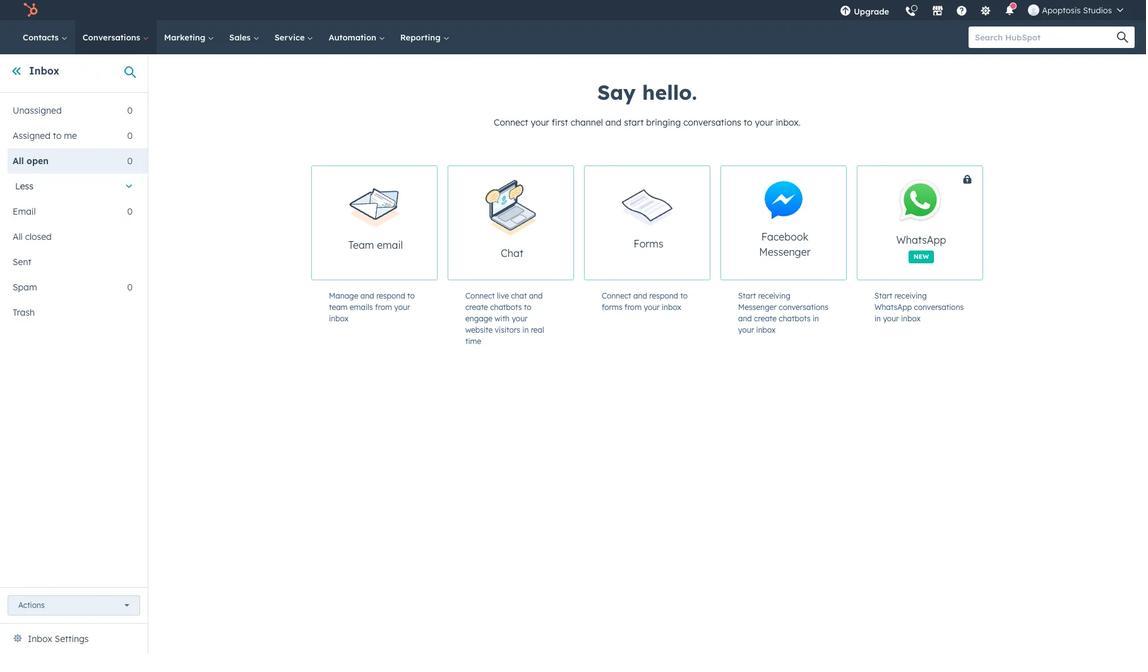 Task type: locate. For each thing, give the bounding box(es) containing it.
facebook
[[762, 231, 809, 243]]

bringing
[[646, 117, 681, 128]]

connect inside connect live chat and create chatbots to engage with your website visitors in real time
[[466, 291, 495, 301]]

search image
[[1117, 32, 1129, 43]]

respond down forms
[[650, 291, 678, 301]]

start inside 'start receiving messenger conversations and create chatbots in your inbox'
[[738, 291, 756, 301]]

inbox
[[29, 64, 59, 77], [28, 634, 52, 645]]

create
[[466, 303, 488, 312], [754, 314, 777, 323]]

hubspot link
[[15, 3, 47, 18]]

from
[[375, 303, 392, 312], [625, 303, 642, 312]]

receiving inside start receiving whatsapp conversations in your inbox
[[895, 291, 927, 301]]

start for start receiving messenger conversations and create chatbots in your inbox
[[738, 291, 756, 301]]

upgrade image
[[840, 6, 852, 17]]

1 all from the top
[[13, 155, 24, 167]]

assigned to me
[[13, 130, 77, 141]]

and inside connect live chat and create chatbots to engage with your website visitors in real time
[[529, 291, 543, 301]]

inbox down contacts link
[[29, 64, 59, 77]]

receiving for whatsapp
[[895, 291, 927, 301]]

conversations link
[[75, 20, 157, 54]]

all inside all closed button
[[13, 231, 23, 243]]

1 horizontal spatial respond
[[650, 291, 678, 301]]

sent button
[[8, 250, 133, 275]]

0 horizontal spatial chatbots
[[490, 303, 522, 312]]

2 horizontal spatial conversations
[[914, 303, 964, 312]]

from inside manage and respond to team emails from your inbox
[[375, 303, 392, 312]]

1 vertical spatial inbox
[[28, 634, 52, 645]]

forms
[[634, 238, 664, 250]]

assigned
[[13, 130, 50, 141]]

help button
[[951, 0, 973, 20]]

1 vertical spatial chatbots
[[779, 314, 811, 323]]

chatbots
[[490, 303, 522, 312], [779, 314, 811, 323]]

receiving down new
[[895, 291, 927, 301]]

1 vertical spatial all
[[13, 231, 23, 243]]

conversations for start receiving whatsapp conversations in your inbox
[[914, 303, 964, 312]]

connect
[[494, 117, 528, 128], [466, 291, 495, 301], [602, 291, 632, 301]]

respond
[[376, 291, 405, 301], [650, 291, 678, 301]]

receiving down the facebook messenger on the right
[[758, 291, 791, 301]]

calling icon image
[[905, 6, 917, 18]]

respond inside connect and respond to forms from your inbox
[[650, 291, 678, 301]]

engage
[[466, 314, 493, 323]]

3 0 from the top
[[127, 155, 133, 167]]

respond inside manage and respond to team emails from your inbox
[[376, 291, 405, 301]]

0 vertical spatial inbox
[[29, 64, 59, 77]]

your inside manage and respond to team emails from your inbox
[[394, 303, 410, 312]]

2 from from the left
[[625, 303, 642, 312]]

respond for forms
[[650, 291, 678, 301]]

1 horizontal spatial conversations
[[779, 303, 829, 312]]

channel
[[571, 117, 603, 128]]

apoptosis
[[1042, 5, 1081, 15]]

0 horizontal spatial start
[[738, 291, 756, 301]]

5 0 from the top
[[127, 282, 133, 293]]

1 from from the left
[[375, 303, 392, 312]]

forms
[[602, 303, 623, 312]]

search button
[[1111, 27, 1135, 48]]

team
[[349, 239, 374, 252]]

to inside manage and respond to team emails from your inbox
[[407, 291, 415, 301]]

your
[[531, 117, 549, 128], [755, 117, 774, 128], [394, 303, 410, 312], [644, 303, 660, 312], [512, 314, 528, 323], [883, 314, 899, 323], [738, 325, 754, 335]]

live
[[497, 291, 509, 301]]

to
[[744, 117, 753, 128], [53, 130, 62, 141], [407, 291, 415, 301], [681, 291, 688, 301], [524, 303, 532, 312]]

0 vertical spatial chatbots
[[490, 303, 522, 312]]

conversations
[[83, 32, 143, 42]]

1 vertical spatial create
[[754, 314, 777, 323]]

whatsapp
[[897, 233, 947, 246], [875, 303, 912, 312]]

Team email checkbox
[[311, 166, 438, 280]]

all left closed
[[13, 231, 23, 243]]

apoptosis studios button
[[1021, 0, 1131, 20]]

1 horizontal spatial start
[[875, 291, 893, 301]]

sales link
[[222, 20, 267, 54]]

notifications button
[[999, 0, 1021, 20]]

calling icon button
[[900, 1, 922, 20]]

from right forms
[[625, 303, 642, 312]]

2 respond from the left
[[650, 291, 678, 301]]

marketing
[[164, 32, 208, 42]]

0 for all open
[[127, 155, 133, 167]]

conversations inside start receiving whatsapp conversations in your inbox
[[914, 303, 964, 312]]

1 horizontal spatial chatbots
[[779, 314, 811, 323]]

0 horizontal spatial from
[[375, 303, 392, 312]]

None checkbox
[[857, 166, 1030, 280]]

inbox left settings
[[28, 634, 52, 645]]

from right emails
[[375, 303, 392, 312]]

1 horizontal spatial in
[[813, 314, 819, 323]]

0 vertical spatial create
[[466, 303, 488, 312]]

marketplaces button
[[925, 0, 951, 20]]

trash
[[13, 307, 35, 318]]

inbox.
[[776, 117, 801, 128]]

connect up forms
[[602, 291, 632, 301]]

contacts link
[[15, 20, 75, 54]]

connect left first
[[494, 117, 528, 128]]

0 horizontal spatial in
[[523, 325, 529, 335]]

1 0 from the top
[[127, 105, 133, 116]]

inbox inside 'start receiving messenger conversations and create chatbots in your inbox'
[[756, 325, 776, 335]]

0
[[127, 105, 133, 116], [127, 130, 133, 141], [127, 155, 133, 167], [127, 206, 133, 217], [127, 282, 133, 293]]

visitors
[[495, 325, 520, 335]]

all left the open
[[13, 155, 24, 167]]

and
[[606, 117, 622, 128], [361, 291, 374, 301], [529, 291, 543, 301], [634, 291, 647, 301], [738, 314, 752, 323]]

connect for chat
[[466, 291, 495, 301]]

real
[[531, 325, 544, 335]]

1 respond from the left
[[376, 291, 405, 301]]

tara schultz image
[[1029, 4, 1040, 16]]

connect for forms
[[602, 291, 632, 301]]

say hello.
[[598, 80, 697, 105]]

1 horizontal spatial from
[[625, 303, 642, 312]]

first
[[552, 117, 568, 128]]

conversations
[[684, 117, 742, 128], [779, 303, 829, 312], [914, 303, 964, 312]]

2 horizontal spatial in
[[875, 314, 881, 323]]

in inside start receiving whatsapp conversations in your inbox
[[875, 314, 881, 323]]

menu
[[833, 0, 1131, 25]]

marketing link
[[157, 20, 222, 54]]

1 horizontal spatial create
[[754, 314, 777, 323]]

settings
[[55, 634, 89, 645]]

connect live chat and create chatbots to engage with your website visitors in real time
[[466, 291, 544, 346]]

service link
[[267, 20, 321, 54]]

all
[[13, 155, 24, 167], [13, 231, 23, 243]]

reporting link
[[393, 20, 457, 54]]

respond right manage
[[376, 291, 405, 301]]

start
[[738, 291, 756, 301], [875, 291, 893, 301]]

2 start from the left
[[875, 291, 893, 301]]

2 all from the top
[[13, 231, 23, 243]]

1 vertical spatial messenger
[[738, 303, 777, 312]]

actions button
[[8, 596, 140, 616]]

1 horizontal spatial receiving
[[895, 291, 927, 301]]

0 horizontal spatial respond
[[376, 291, 405, 301]]

studios
[[1083, 5, 1112, 15]]

0 horizontal spatial receiving
[[758, 291, 791, 301]]

all open
[[13, 155, 49, 167]]

chat
[[501, 247, 524, 259]]

0 horizontal spatial create
[[466, 303, 488, 312]]

email
[[13, 206, 36, 217]]

0 for unassigned
[[127, 105, 133, 116]]

start receiving messenger conversations and create chatbots in your inbox
[[738, 291, 829, 335]]

connect inside connect and respond to forms from your inbox
[[602, 291, 632, 301]]

notifications image
[[1005, 6, 1016, 17]]

conversations inside 'start receiving messenger conversations and create chatbots in your inbox'
[[779, 303, 829, 312]]

4 0 from the top
[[127, 206, 133, 217]]

none checkbox containing whatsapp
[[857, 166, 1030, 280]]

your inside 'start receiving messenger conversations and create chatbots in your inbox'
[[738, 325, 754, 335]]

0 vertical spatial messenger
[[760, 246, 811, 258]]

spam
[[13, 282, 37, 293]]

1 vertical spatial whatsapp
[[875, 303, 912, 312]]

all closed
[[13, 231, 52, 243]]

0 vertical spatial all
[[13, 155, 24, 167]]

Forms checkbox
[[584, 166, 711, 280]]

start for start receiving whatsapp conversations in your inbox
[[875, 291, 893, 301]]

manage
[[329, 291, 358, 301]]

receiving
[[758, 291, 791, 301], [895, 291, 927, 301]]

receiving inside 'start receiving messenger conversations and create chatbots in your inbox'
[[758, 291, 791, 301]]

facebook messenger
[[760, 231, 811, 258]]

create inside connect live chat and create chatbots to engage with your website visitors in real time
[[466, 303, 488, 312]]

0 for spam
[[127, 282, 133, 293]]

messenger
[[760, 246, 811, 258], [738, 303, 777, 312]]

say
[[598, 80, 636, 105]]

with
[[495, 314, 510, 323]]

1 receiving from the left
[[758, 291, 791, 301]]

inbox
[[662, 303, 682, 312], [329, 314, 349, 323], [901, 314, 921, 323], [756, 325, 776, 335]]

chatbots inside 'start receiving messenger conversations and create chatbots in your inbox'
[[779, 314, 811, 323]]

start inside start receiving whatsapp conversations in your inbox
[[875, 291, 893, 301]]

1 start from the left
[[738, 291, 756, 301]]

from inside connect and respond to forms from your inbox
[[625, 303, 642, 312]]

connect up engage
[[466, 291, 495, 301]]

2 0 from the top
[[127, 130, 133, 141]]

0 for assigned to me
[[127, 130, 133, 141]]

in
[[813, 314, 819, 323], [875, 314, 881, 323], [523, 325, 529, 335]]

in inside connect live chat and create chatbots to engage with your website visitors in real time
[[523, 325, 529, 335]]

2 receiving from the left
[[895, 291, 927, 301]]

email
[[377, 239, 403, 252]]

inbox inside connect and respond to forms from your inbox
[[662, 303, 682, 312]]

less
[[15, 181, 33, 192]]

marketplaces image
[[933, 6, 944, 17]]



Task type: describe. For each thing, give the bounding box(es) containing it.
upgrade
[[854, 6, 890, 16]]

hubspot image
[[23, 3, 38, 18]]

inbox settings link
[[28, 632, 89, 647]]

inbox settings
[[28, 634, 89, 645]]

team email
[[349, 239, 403, 252]]

start
[[624, 117, 644, 128]]

help image
[[957, 6, 968, 17]]

me
[[64, 130, 77, 141]]

apoptosis studios
[[1042, 5, 1112, 15]]

connect your first channel and start bringing conversations to your inbox.
[[494, 117, 801, 128]]

closed
[[25, 231, 52, 243]]

all for all open
[[13, 155, 24, 167]]

settings link
[[973, 0, 999, 20]]

messenger inside 'start receiving messenger conversations and create chatbots in your inbox'
[[738, 303, 777, 312]]

automation link
[[321, 20, 393, 54]]

sales
[[229, 32, 253, 42]]

manage and respond to team emails from your inbox
[[329, 291, 415, 323]]

connect and respond to forms from your inbox
[[602, 291, 688, 312]]

0 horizontal spatial conversations
[[684, 117, 742, 128]]

service
[[275, 32, 307, 42]]

conversations for start receiving messenger conversations and create chatbots in your inbox
[[779, 303, 829, 312]]

to inside connect and respond to forms from your inbox
[[681, 291, 688, 301]]

actions
[[18, 601, 45, 610]]

Chat checkbox
[[448, 166, 574, 280]]

all closed button
[[8, 224, 133, 250]]

0 vertical spatial whatsapp
[[897, 233, 947, 246]]

emails
[[350, 303, 373, 312]]

chat
[[511, 291, 527, 301]]

unassigned
[[13, 105, 62, 116]]

sent
[[13, 256, 31, 268]]

respond for team email
[[376, 291, 405, 301]]

hello.
[[642, 80, 697, 105]]

whatsapp inside start receiving whatsapp conversations in your inbox
[[875, 303, 912, 312]]

receiving for messenger
[[758, 291, 791, 301]]

your inside start receiving whatsapp conversations in your inbox
[[883, 314, 899, 323]]

your inside connect live chat and create chatbots to engage with your website visitors in real time
[[512, 314, 528, 323]]

inbox for inbox settings
[[28, 634, 52, 645]]

inbox inside start receiving whatsapp conversations in your inbox
[[901, 314, 921, 323]]

Facebook Messenger checkbox
[[721, 166, 847, 280]]

settings image
[[981, 6, 992, 17]]

team
[[329, 303, 348, 312]]

menu containing apoptosis studios
[[833, 0, 1131, 25]]

trash button
[[8, 300, 133, 325]]

and inside manage and respond to team emails from your inbox
[[361, 291, 374, 301]]

start receiving whatsapp conversations in your inbox
[[875, 291, 964, 323]]

reporting
[[400, 32, 443, 42]]

all for all closed
[[13, 231, 23, 243]]

website
[[466, 325, 493, 335]]

Search HubSpot search field
[[969, 27, 1124, 48]]

contacts
[[23, 32, 61, 42]]

open
[[27, 155, 49, 167]]

and inside 'start receiving messenger conversations and create chatbots in your inbox'
[[738, 314, 752, 323]]

whatsapp new
[[897, 233, 947, 261]]

inbox for inbox
[[29, 64, 59, 77]]

create inside 'start receiving messenger conversations and create chatbots in your inbox'
[[754, 314, 777, 323]]

your inside connect and respond to forms from your inbox
[[644, 303, 660, 312]]

to inside connect live chat and create chatbots to engage with your website visitors in real time
[[524, 303, 532, 312]]

and inside connect and respond to forms from your inbox
[[634, 291, 647, 301]]

0 for email
[[127, 206, 133, 217]]

new
[[914, 252, 929, 261]]

inbox inside manage and respond to team emails from your inbox
[[329, 314, 349, 323]]

chatbots inside connect live chat and create chatbots to engage with your website visitors in real time
[[490, 303, 522, 312]]

time
[[466, 337, 482, 346]]

messenger inside checkbox
[[760, 246, 811, 258]]

in inside 'start receiving messenger conversations and create chatbots in your inbox'
[[813, 314, 819, 323]]

automation
[[329, 32, 379, 42]]



Task type: vqa. For each thing, say whether or not it's contained in the screenshot.
receiving
yes



